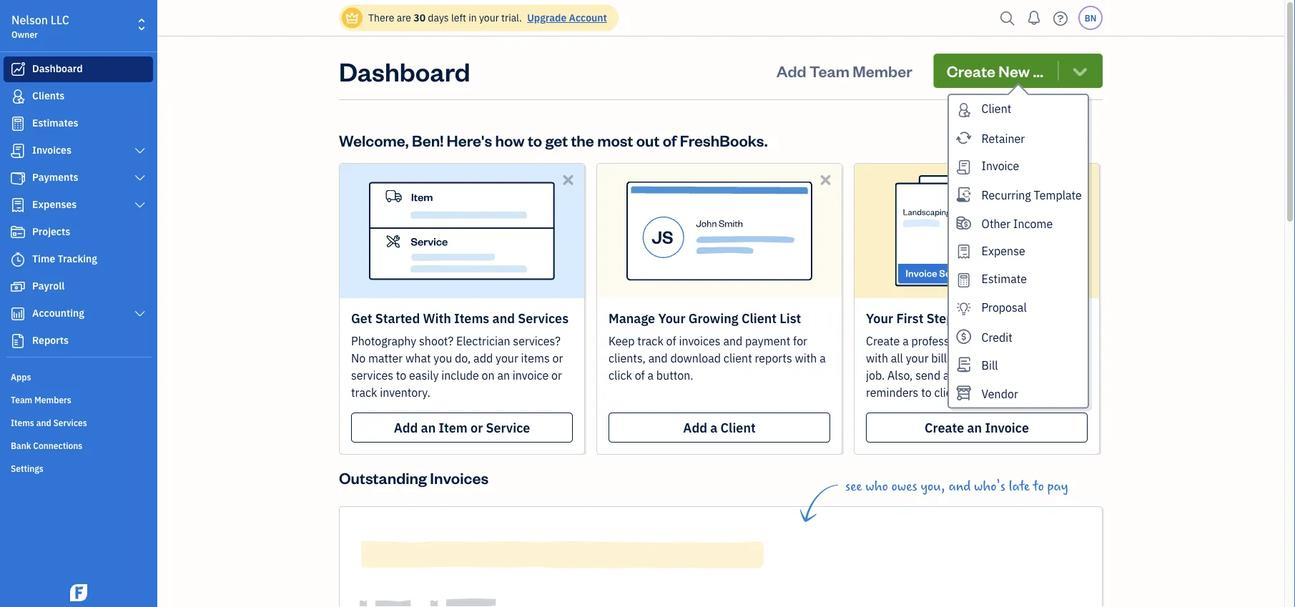 Task type: vqa. For each thing, say whether or not it's contained in the screenshot.
Reports link
yes



Task type: describe. For each thing, give the bounding box(es) containing it.
template
[[1034, 188, 1082, 203]]

ben!
[[412, 130, 444, 150]]

tracking
[[58, 252, 97, 265]]

add
[[474, 351, 493, 366]]

here's
[[447, 130, 492, 150]]

proposal
[[982, 300, 1027, 315]]

add for add a client
[[683, 419, 708, 436]]

payment image
[[9, 171, 26, 185]]

create new … button
[[934, 54, 1103, 88]]

time
[[963, 351, 986, 366]]

accounting link
[[4, 301, 153, 327]]

started
[[375, 310, 420, 327]]

owner
[[11, 29, 38, 40]]

chevrondown image
[[1071, 61, 1090, 81]]

toward
[[957, 310, 1002, 327]]

1 vertical spatial of
[[666, 334, 677, 349]]

get
[[351, 310, 372, 327]]

who's
[[974, 479, 1006, 494]]

to inside get started with items and services photography shoot? electrician services? no matter what you do, add your items or services to easily include on an invoice or track inventory.
[[396, 368, 407, 383]]

and right you,
[[949, 479, 971, 494]]

…
[[1033, 60, 1044, 81]]

clients.
[[935, 385, 972, 400]]

payments link
[[4, 165, 153, 191]]

and inside the your first step toward getting paid create a professional invoice in seconds with all your billed time and expenses for a job. also, send automated payment reminders to clients.
[[989, 351, 1008, 366]]

money image
[[9, 280, 26, 294]]

create for create new …
[[947, 60, 996, 81]]

dismiss image for get started with items and services
[[560, 172, 577, 188]]

credit
[[982, 330, 1013, 345]]

manage your growing client list keep track of invoices and payment for clients, and download client reports with a click of a button.
[[609, 310, 826, 383]]

pay
[[1048, 479, 1069, 494]]

main element
[[0, 0, 193, 607]]

income
[[1014, 216, 1053, 231]]

most
[[598, 130, 633, 150]]

create inside the your first step toward getting paid create a professional invoice in seconds with all your billed time and expenses for a job. also, send automated payment reminders to clients.
[[866, 334, 900, 349]]

time tracking link
[[4, 247, 153, 273]]

out
[[637, 130, 660, 150]]

service
[[486, 419, 530, 436]]

shoot?
[[419, 334, 454, 349]]

see
[[846, 479, 863, 494]]

add a client link
[[609, 413, 831, 443]]

list
[[780, 310, 801, 327]]

step
[[927, 310, 954, 327]]

2 vertical spatial client
[[721, 419, 756, 436]]

your left "trial."
[[479, 11, 499, 24]]

bank
[[11, 440, 31, 451]]

0 vertical spatial of
[[663, 130, 677, 150]]

growing
[[689, 310, 739, 327]]

dashboard link
[[4, 57, 153, 82]]

include
[[442, 368, 479, 383]]

freshbooks image
[[67, 585, 90, 602]]

to left get
[[528, 130, 542, 150]]

easily
[[409, 368, 439, 383]]

invoice image
[[9, 144, 26, 158]]

clients link
[[4, 84, 153, 109]]

welcome, ben! here's how to get the most out of freshbooks.
[[339, 130, 768, 150]]

outstanding
[[339, 468, 427, 488]]

nelson llc owner
[[11, 13, 69, 40]]

services
[[351, 368, 394, 383]]

an for get started with items and services
[[421, 419, 436, 436]]

for inside manage your growing client list keep track of invoices and payment for clients, and download client reports with a click of a button.
[[793, 334, 808, 349]]

create an invoice link
[[866, 413, 1088, 443]]

recurring template button
[[949, 180, 1088, 209]]

project image
[[9, 225, 26, 240]]

expenses
[[1011, 351, 1060, 366]]

expense image
[[9, 198, 26, 212]]

reminders
[[866, 385, 919, 400]]

account
[[569, 11, 607, 24]]

30
[[414, 11, 426, 24]]

and up button.
[[649, 351, 668, 366]]

other income button
[[949, 209, 1088, 237]]

add for add an item or service
[[394, 419, 418, 436]]

0 vertical spatial or
[[553, 351, 563, 366]]

bill button
[[949, 351, 1088, 379]]

clients
[[32, 89, 65, 102]]

report image
[[9, 334, 26, 348]]

payroll link
[[4, 274, 153, 300]]

first
[[897, 310, 924, 327]]

items inside the main element
[[11, 417, 34, 429]]

track inside manage your growing client list keep track of invoices and payment for clients, and download client reports with a click of a button.
[[638, 334, 664, 349]]

invoices link
[[4, 138, 153, 164]]

button.
[[657, 368, 694, 383]]

invoice button
[[949, 152, 1088, 180]]

electrician
[[456, 334, 511, 349]]

inventory.
[[380, 385, 431, 400]]

to inside the your first step toward getting paid create a professional invoice in seconds with all your billed time and expenses for a job. also, send automated payment reminders to clients.
[[922, 385, 932, 400]]

and up "client"
[[724, 334, 743, 349]]

bill
[[982, 358, 998, 373]]

dashboard image
[[9, 62, 26, 77]]

get
[[545, 130, 568, 150]]

upgrade account link
[[525, 11, 607, 24]]

search image
[[997, 8, 1019, 29]]

1 vertical spatial or
[[552, 368, 562, 383]]

upgrade
[[527, 11, 567, 24]]

trial.
[[502, 11, 522, 24]]

dashboard inside the main element
[[32, 62, 83, 75]]

estimate
[[982, 272, 1027, 287]]

estimate button
[[949, 266, 1088, 294]]

your inside manage your growing client list keep track of invoices and payment for clients, and download client reports with a click of a button.
[[658, 310, 686, 327]]

welcome,
[[339, 130, 409, 150]]

invoice inside the your first step toward getting paid create a professional invoice in seconds with all your billed time and expenses for a job. also, send automated payment reminders to clients.
[[978, 334, 1014, 349]]

add for add team member
[[777, 60, 807, 81]]

payments
[[32, 171, 78, 184]]

expense button
[[949, 237, 1088, 266]]

client image
[[9, 89, 26, 104]]

chevron large down image for payments
[[133, 172, 147, 184]]

create for create an invoice
[[925, 419, 965, 436]]

other
[[982, 216, 1011, 231]]

recurring
[[982, 188, 1031, 203]]

see who owes you, and who's late to pay
[[846, 479, 1069, 494]]

apps
[[11, 371, 31, 383]]

reports
[[32, 334, 69, 347]]



Task type: locate. For each thing, give the bounding box(es) containing it.
there are 30 days left in your trial. upgrade account
[[368, 11, 607, 24]]

0 vertical spatial payment
[[746, 334, 791, 349]]

1 vertical spatial in
[[1016, 334, 1026, 349]]

vendor
[[982, 386, 1019, 401]]

0 horizontal spatial invoice
[[513, 368, 549, 383]]

all
[[891, 351, 904, 366]]

0 vertical spatial invoice
[[982, 158, 1020, 173]]

outstanding invoices
[[339, 468, 489, 488]]

dashboard up clients
[[32, 62, 83, 75]]

matter
[[368, 351, 403, 366]]

in up expenses
[[1016, 334, 1026, 349]]

an inside get started with items and services photography shoot? electrician services? no matter what you do, add your items or services to easily include on an invoice or track inventory.
[[498, 368, 510, 383]]

add inside add an item or service link
[[394, 419, 418, 436]]

no
[[351, 351, 366, 366]]

0 horizontal spatial with
[[795, 351, 817, 366]]

1 horizontal spatial dismiss image
[[818, 172, 834, 188]]

get started with items and services photography shoot? electrician services? no matter what you do, add your items or services to easily include on an invoice or track inventory.
[[351, 310, 569, 400]]

1 horizontal spatial track
[[638, 334, 664, 349]]

invoice down retainer
[[982, 158, 1020, 173]]

dismiss image
[[560, 172, 577, 188], [818, 172, 834, 188], [1075, 172, 1092, 188]]

other income
[[982, 216, 1053, 231]]

1 dismiss image from the left
[[560, 172, 577, 188]]

2 vertical spatial chevron large down image
[[133, 200, 147, 211]]

to
[[528, 130, 542, 150], [396, 368, 407, 383], [922, 385, 932, 400], [1034, 479, 1044, 494]]

your inside the your first step toward getting paid create a professional invoice in seconds with all your billed time and expenses for a job. also, send automated payment reminders to clients.
[[866, 310, 894, 327]]

client left the list
[[742, 310, 777, 327]]

crown image
[[345, 10, 360, 25]]

0 vertical spatial team
[[810, 60, 850, 81]]

days
[[428, 11, 449, 24]]

track right keep
[[638, 334, 664, 349]]

add an item or service
[[394, 419, 530, 436]]

your first step toward getting paid create a professional invoice in seconds with all your billed time and expenses for a job. also, send automated payment reminders to clients.
[[866, 310, 1085, 400]]

with right reports
[[795, 351, 817, 366]]

an for your first step toward getting paid
[[968, 419, 982, 436]]

settings link
[[4, 457, 153, 479]]

invoice
[[978, 334, 1014, 349], [513, 368, 549, 383]]

time
[[32, 252, 55, 265]]

0 horizontal spatial your
[[658, 310, 686, 327]]

your
[[479, 11, 499, 24], [496, 351, 519, 366], [906, 351, 929, 366]]

job.
[[866, 368, 885, 383]]

team
[[810, 60, 850, 81], [11, 394, 32, 406]]

keep
[[609, 334, 635, 349]]

track down services
[[351, 385, 377, 400]]

1 chevron large down image from the top
[[133, 145, 147, 157]]

0 horizontal spatial invoices
[[32, 143, 71, 157]]

0 vertical spatial for
[[793, 334, 808, 349]]

2 horizontal spatial dismiss image
[[1075, 172, 1092, 188]]

0 vertical spatial items
[[454, 310, 490, 327]]

an left item on the bottom left of page
[[421, 419, 436, 436]]

2 your from the left
[[866, 310, 894, 327]]

1 vertical spatial create
[[866, 334, 900, 349]]

team members
[[11, 394, 71, 406]]

download
[[671, 351, 721, 366]]

recurring template
[[982, 188, 1082, 203]]

0 vertical spatial client
[[982, 101, 1012, 116]]

0 horizontal spatial dashboard
[[32, 62, 83, 75]]

create inside 'dropdown button'
[[947, 60, 996, 81]]

0 horizontal spatial payment
[[746, 334, 791, 349]]

chevron large down image up payments link
[[133, 145, 147, 157]]

dismiss image for your first step toward getting paid
[[1075, 172, 1092, 188]]

0 horizontal spatial an
[[421, 419, 436, 436]]

add inside add team member button
[[777, 60, 807, 81]]

add inside add a client link
[[683, 419, 708, 436]]

your up "invoices"
[[658, 310, 686, 327]]

payment inside manage your growing client list keep track of invoices and payment for clients, and download client reports with a click of a button.
[[746, 334, 791, 349]]

client inside button
[[982, 101, 1012, 116]]

an right on
[[498, 368, 510, 383]]

2 with from the left
[[866, 351, 889, 366]]

services up services? on the bottom left
[[518, 310, 569, 327]]

with inside the your first step toward getting paid create a professional invoice in seconds with all your billed time and expenses for a job. also, send automated payment reminders to clients.
[[866, 351, 889, 366]]

1 horizontal spatial services
[[518, 310, 569, 327]]

client
[[724, 351, 752, 366]]

of right click
[[635, 368, 645, 383]]

on
[[482, 368, 495, 383]]

items up the bank
[[11, 417, 34, 429]]

chevron large down image
[[133, 308, 147, 320]]

time tracking
[[32, 252, 97, 265]]

or down services? on the bottom left
[[552, 368, 562, 383]]

and down team members
[[36, 417, 51, 429]]

how
[[495, 130, 525, 150]]

payment down expenses
[[1002, 368, 1048, 383]]

0 horizontal spatial team
[[11, 394, 32, 406]]

getting
[[1005, 310, 1049, 327]]

1 horizontal spatial for
[[1062, 351, 1077, 366]]

invoices inside the main element
[[32, 143, 71, 157]]

1 vertical spatial team
[[11, 394, 32, 406]]

dashboard down are
[[339, 54, 470, 88]]

automated
[[944, 368, 1000, 383]]

projects
[[32, 225, 70, 238]]

with
[[795, 351, 817, 366], [866, 351, 889, 366]]

your inside get started with items and services photography shoot? electrician services? no matter what you do, add your items or services to easily include on an invoice or track inventory.
[[496, 351, 519, 366]]

1 horizontal spatial with
[[866, 351, 889, 366]]

estimates
[[32, 116, 78, 129]]

llc
[[51, 13, 69, 28]]

1 vertical spatial chevron large down image
[[133, 172, 147, 184]]

owes
[[892, 479, 918, 494]]

chevron large down image up expenses link
[[133, 172, 147, 184]]

chevron large down image for invoices
[[133, 145, 147, 157]]

invoice down vendor at bottom
[[985, 419, 1030, 436]]

0 horizontal spatial dismiss image
[[560, 172, 577, 188]]

new
[[999, 60, 1030, 81]]

1 with from the left
[[795, 351, 817, 366]]

0 vertical spatial invoice
[[978, 334, 1014, 349]]

0 vertical spatial track
[[638, 334, 664, 349]]

estimates link
[[4, 111, 153, 137]]

0 horizontal spatial add
[[394, 419, 418, 436]]

client button
[[949, 95, 1088, 124]]

or right item on the bottom left of page
[[471, 419, 483, 436]]

timer image
[[9, 253, 26, 267]]

team down apps
[[11, 394, 32, 406]]

accounting
[[32, 307, 84, 320]]

invoice up bill
[[978, 334, 1014, 349]]

0 horizontal spatial for
[[793, 334, 808, 349]]

for inside the your first step toward getting paid create a professional invoice in seconds with all your billed time and expenses for a job. also, send automated payment reminders to clients.
[[1062, 351, 1077, 366]]

reports link
[[4, 328, 153, 354]]

in right left
[[469, 11, 477, 24]]

1 vertical spatial track
[[351, 385, 377, 400]]

1 horizontal spatial items
[[454, 310, 490, 327]]

a
[[903, 334, 909, 349], [820, 351, 826, 366], [1079, 351, 1085, 366], [648, 368, 654, 383], [711, 419, 718, 436]]

expenses
[[32, 198, 77, 211]]

proposal button
[[949, 294, 1088, 323]]

create up all
[[866, 334, 900, 349]]

for down seconds
[[1062, 351, 1077, 366]]

or right items
[[553, 351, 563, 366]]

chevron large down image for expenses
[[133, 200, 147, 211]]

chevron large down image up projects link
[[133, 200, 147, 211]]

send
[[916, 368, 941, 383]]

1 horizontal spatial invoices
[[430, 468, 489, 488]]

an
[[498, 368, 510, 383], [421, 419, 436, 436], [968, 419, 982, 436]]

1 horizontal spatial add
[[683, 419, 708, 436]]

with
[[423, 310, 451, 327]]

your right all
[[906, 351, 929, 366]]

0 vertical spatial invoices
[[32, 143, 71, 157]]

0 horizontal spatial track
[[351, 385, 377, 400]]

click
[[609, 368, 632, 383]]

1 vertical spatial for
[[1062, 351, 1077, 366]]

for down the list
[[793, 334, 808, 349]]

invoice
[[982, 158, 1020, 173], [985, 419, 1030, 436]]

connections
[[33, 440, 83, 451]]

and inside the main element
[[36, 417, 51, 429]]

2 vertical spatial create
[[925, 419, 965, 436]]

services up bank connections link
[[53, 417, 87, 429]]

with inside manage your growing client list keep track of invoices and payment for clients, and download client reports with a click of a button.
[[795, 351, 817, 366]]

chevron large down image inside invoices link
[[133, 145, 147, 157]]

apps link
[[4, 366, 153, 387]]

and
[[493, 310, 515, 327], [724, 334, 743, 349], [649, 351, 668, 366], [989, 351, 1008, 366], [36, 417, 51, 429], [949, 479, 971, 494]]

1 horizontal spatial your
[[866, 310, 894, 327]]

1 horizontal spatial dashboard
[[339, 54, 470, 88]]

add a client
[[683, 419, 756, 436]]

to left pay
[[1034, 479, 1044, 494]]

3 dismiss image from the left
[[1075, 172, 1092, 188]]

1 horizontal spatial team
[[810, 60, 850, 81]]

create left new
[[947, 60, 996, 81]]

items up electrician
[[454, 310, 490, 327]]

and down credit
[[989, 351, 1008, 366]]

of left "invoices"
[[666, 334, 677, 349]]

notifications image
[[1023, 4, 1046, 32]]

0 horizontal spatial in
[[469, 11, 477, 24]]

your right add
[[496, 351, 519, 366]]

2 vertical spatial of
[[635, 368, 645, 383]]

items
[[454, 310, 490, 327], [11, 417, 34, 429]]

create an invoice
[[925, 419, 1030, 436]]

chart image
[[9, 307, 26, 321]]

3 chevron large down image from the top
[[133, 200, 147, 211]]

invoice down items
[[513, 368, 549, 383]]

1 vertical spatial items
[[11, 417, 34, 429]]

2 dismiss image from the left
[[818, 172, 834, 188]]

in
[[469, 11, 477, 24], [1016, 334, 1026, 349]]

invoice inside get started with items and services photography shoot? electrician services? no matter what you do, add your items or services to easily include on an invoice or track inventory.
[[513, 368, 549, 383]]

team inside button
[[810, 60, 850, 81]]

professional
[[912, 334, 975, 349]]

invoices down add an item or service link
[[430, 468, 489, 488]]

1 horizontal spatial an
[[498, 368, 510, 383]]

items inside get started with items and services photography shoot? electrician services? no matter what you do, add your items or services to easily include on an invoice or track inventory.
[[454, 310, 490, 327]]

to down send
[[922, 385, 932, 400]]

1 horizontal spatial invoice
[[978, 334, 1014, 349]]

do,
[[455, 351, 471, 366]]

to up inventory.
[[396, 368, 407, 383]]

services inside the main element
[[53, 417, 87, 429]]

settings
[[11, 463, 44, 474]]

or
[[553, 351, 563, 366], [552, 368, 562, 383], [471, 419, 483, 436]]

invoice inside button
[[982, 158, 1020, 173]]

team inside the main element
[[11, 394, 32, 406]]

your left first
[[866, 310, 894, 327]]

an down clients.
[[968, 419, 982, 436]]

estimate image
[[9, 117, 26, 131]]

0 vertical spatial services
[[518, 310, 569, 327]]

add team member
[[777, 60, 913, 81]]

payment inside the your first step toward getting paid create a professional invoice in seconds with all your billed time and expenses for a job. also, send automated payment reminders to clients.
[[1002, 368, 1048, 383]]

expenses link
[[4, 192, 153, 218]]

chevron large down image
[[133, 145, 147, 157], [133, 172, 147, 184], [133, 200, 147, 211]]

1 your from the left
[[658, 310, 686, 327]]

1 vertical spatial invoices
[[430, 468, 489, 488]]

add an item or service link
[[351, 413, 573, 443]]

of right the out
[[663, 130, 677, 150]]

in inside the your first step toward getting paid create a professional invoice in seconds with all your billed time and expenses for a job. also, send automated payment reminders to clients.
[[1016, 334, 1026, 349]]

payment up reports
[[746, 334, 791, 349]]

invoices up payments
[[32, 143, 71, 157]]

services
[[518, 310, 569, 327], [53, 417, 87, 429]]

track inside get started with items and services photography shoot? electrician services? no matter what you do, add your items or services to easily include on an invoice or track inventory.
[[351, 385, 377, 400]]

with up job.
[[866, 351, 889, 366]]

0 vertical spatial chevron large down image
[[133, 145, 147, 157]]

0 horizontal spatial items
[[11, 417, 34, 429]]

your inside the your first step toward getting paid create a professional invoice in seconds with all your billed time and expenses for a job. also, send automated payment reminders to clients.
[[906, 351, 929, 366]]

bank connections
[[11, 440, 83, 451]]

client down "client"
[[721, 419, 756, 436]]

clients,
[[609, 351, 646, 366]]

client
[[982, 101, 1012, 116], [742, 310, 777, 327], [721, 419, 756, 436]]

1 vertical spatial payment
[[1002, 368, 1048, 383]]

and up electrician
[[493, 310, 515, 327]]

2 vertical spatial or
[[471, 419, 483, 436]]

create
[[947, 60, 996, 81], [866, 334, 900, 349], [925, 419, 965, 436]]

2 chevron large down image from the top
[[133, 172, 147, 184]]

1 vertical spatial invoice
[[985, 419, 1030, 436]]

retainer button
[[949, 124, 1088, 152]]

1 vertical spatial invoice
[[513, 368, 549, 383]]

1 horizontal spatial in
[[1016, 334, 1026, 349]]

for
[[793, 334, 808, 349], [1062, 351, 1077, 366]]

billed
[[932, 351, 960, 366]]

client up retainer
[[982, 101, 1012, 116]]

photography
[[351, 334, 417, 349]]

create down clients.
[[925, 419, 965, 436]]

items and services link
[[4, 411, 153, 433]]

client inside manage your growing client list keep track of invoices and payment for clients, and download client reports with a click of a button.
[[742, 310, 777, 327]]

add team member button
[[764, 54, 926, 88]]

services inside get started with items and services photography shoot? electrician services? no matter what you do, add your items or services to easily include on an invoice or track inventory.
[[518, 310, 569, 327]]

you
[[434, 351, 452, 366]]

0 horizontal spatial services
[[53, 417, 87, 429]]

and inside get started with items and services photography shoot? electrician services? no matter what you do, add your items or services to easily include on an invoice or track inventory.
[[493, 310, 515, 327]]

bn
[[1085, 12, 1097, 24]]

projects link
[[4, 220, 153, 245]]

go to help image
[[1050, 8, 1072, 29]]

0 vertical spatial in
[[469, 11, 477, 24]]

team members link
[[4, 388, 153, 410]]

0 vertical spatial create
[[947, 60, 996, 81]]

2 horizontal spatial an
[[968, 419, 982, 436]]

team left member
[[810, 60, 850, 81]]

dismiss image for manage your growing client list
[[818, 172, 834, 188]]

1 horizontal spatial payment
[[1002, 368, 1048, 383]]

2 horizontal spatial add
[[777, 60, 807, 81]]

reports
[[755, 351, 792, 366]]

services?
[[513, 334, 561, 349]]

1 vertical spatial services
[[53, 417, 87, 429]]

1 vertical spatial client
[[742, 310, 777, 327]]



